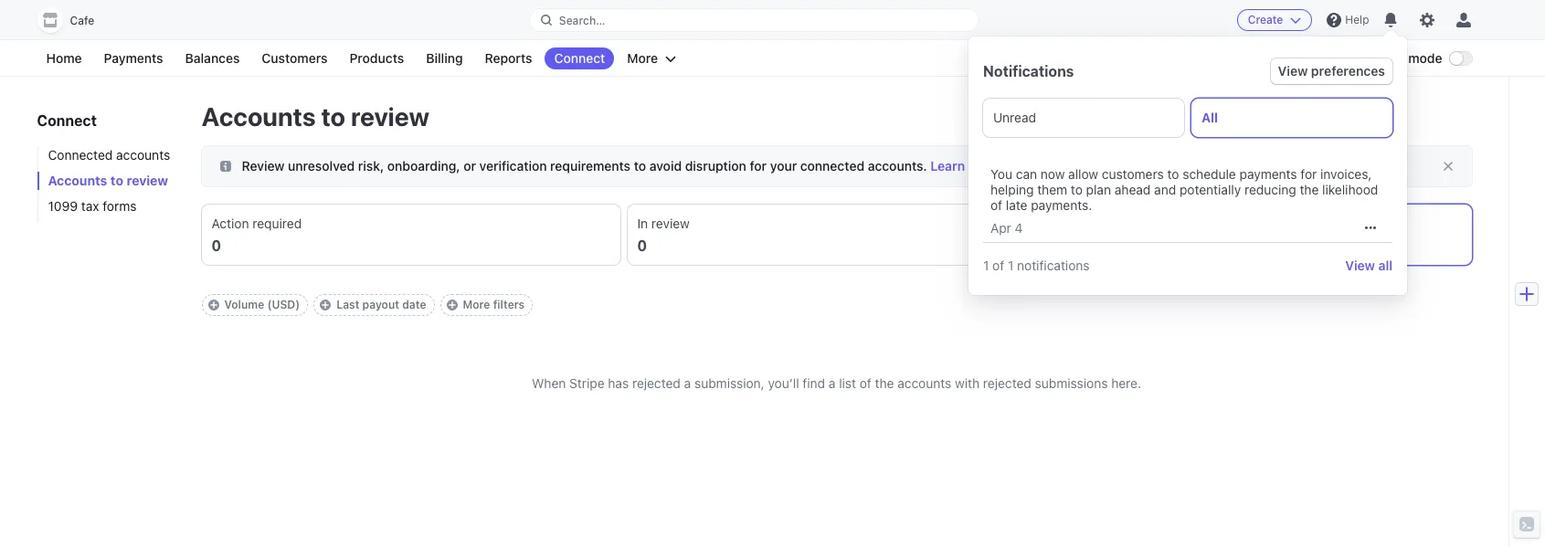 Task type: describe. For each thing, give the bounding box(es) containing it.
payments link
[[95, 48, 172, 69]]

view all
[[1346, 258, 1393, 273]]

mode
[[1409, 50, 1443, 66]]

to left schedule
[[1168, 166, 1179, 182]]

unread
[[993, 110, 1036, 125]]

you
[[991, 166, 1013, 182]]

reports
[[485, 50, 532, 66]]

billing link
[[417, 48, 472, 69]]

to up unresolved
[[321, 101, 346, 132]]

forms
[[103, 198, 137, 214]]

Search… search field
[[530, 9, 979, 32]]

svg image
[[220, 161, 231, 172]]

apr 4
[[991, 220, 1023, 235]]

unread button
[[983, 99, 1185, 137]]

your
[[770, 158, 797, 174]]

svg image
[[1365, 222, 1376, 233]]

helping
[[991, 182, 1034, 197]]

payments
[[104, 50, 163, 66]]

1 1 from the left
[[983, 258, 989, 273]]

1 vertical spatial the
[[875, 376, 894, 391]]

test mode
[[1380, 50, 1443, 66]]

more for more
[[627, 50, 658, 66]]

view preferences link
[[1271, 58, 1393, 84]]

0 inside rejected 0
[[1063, 238, 1073, 254]]

view preferences
[[1278, 63, 1386, 79]]

0 horizontal spatial accounts
[[116, 147, 170, 163]]

late
[[1006, 197, 1028, 213]]

0 for action required 0
[[212, 238, 221, 254]]

cafe
[[70, 14, 94, 27]]

here.
[[1112, 376, 1142, 391]]

help button
[[1320, 5, 1377, 35]]

tab list containing 0
[[202, 205, 1472, 265]]

create button
[[1237, 9, 1313, 31]]

risk,
[[358, 158, 384, 174]]

2 rejected from the left
[[983, 376, 1032, 391]]

connected accounts link
[[37, 146, 183, 165]]

learn
[[931, 158, 965, 174]]

home link
[[37, 48, 91, 69]]

to left the avoid
[[634, 158, 646, 174]]

0 horizontal spatial connect
[[37, 112, 97, 129]]

find
[[803, 376, 825, 391]]

disruption
[[685, 158, 747, 174]]

them
[[1038, 182, 1068, 197]]

allow
[[1069, 166, 1099, 182]]

required
[[253, 216, 302, 231]]

add last payout date image
[[320, 300, 331, 311]]

toolbar containing volume (usd)
[[202, 294, 1472, 316]]

connect link
[[545, 48, 615, 69]]

you'll
[[768, 376, 799, 391]]

1 vertical spatial accounts
[[48, 173, 107, 188]]

of inside you can now allow customers to schedule payments for invoices, helping them to plan ahead and potentially reducing the likelihood of late payments.
[[991, 197, 1003, 213]]

balances
[[185, 50, 240, 66]]

last payout date
[[337, 298, 426, 312]]

has
[[608, 376, 629, 391]]

1099
[[48, 198, 78, 214]]

can
[[1016, 166, 1037, 182]]

payments.
[[1031, 197, 1092, 213]]

(usd)
[[267, 298, 300, 312]]

rejected
[[1063, 216, 1119, 231]]

review inside the in review 0
[[652, 216, 690, 231]]

developers
[[1291, 50, 1360, 66]]

review unresolved risk, onboarding, or verification requirements to avoid disruption for your connected accounts. learn more
[[242, 158, 1000, 174]]

accounts to review link
[[37, 172, 183, 190]]

invoices,
[[1321, 166, 1372, 182]]

notifications
[[983, 63, 1074, 80]]

action
[[212, 216, 249, 231]]

more filters
[[463, 298, 525, 312]]

test
[[1380, 50, 1405, 66]]

1 horizontal spatial accounts to review
[[202, 101, 430, 132]]

list
[[839, 376, 856, 391]]

last
[[337, 298, 360, 312]]

payout
[[362, 298, 399, 312]]

home
[[46, 50, 82, 66]]

now
[[1041, 166, 1065, 182]]

cafe button
[[37, 7, 113, 33]]

rejected 0
[[1063, 216, 1119, 254]]

search…
[[559, 13, 605, 27]]

schedule
[[1183, 166, 1236, 182]]

0 vertical spatial connect
[[554, 50, 605, 66]]

more
[[969, 158, 1000, 174]]

review inside accounts to review link
[[127, 173, 168, 188]]

customers
[[1102, 166, 1164, 182]]

connected
[[800, 158, 865, 174]]

all
[[1379, 258, 1393, 273]]

4
[[1015, 220, 1023, 235]]



Task type: vqa. For each thing, say whether or not it's contained in the screenshot.
ACTION
yes



Task type: locate. For each thing, give the bounding box(es) containing it.
2 vertical spatial review
[[652, 216, 690, 231]]

toolbar
[[202, 294, 1472, 316]]

2 horizontal spatial review
[[652, 216, 690, 231]]

0 horizontal spatial accounts
[[48, 173, 107, 188]]

1 horizontal spatial 1
[[1008, 258, 1014, 273]]

volume (usd)
[[224, 298, 300, 312]]

0 vertical spatial accounts
[[202, 101, 316, 132]]

0 vertical spatial accounts
[[116, 147, 170, 163]]

1 0 from the left
[[212, 238, 221, 254]]

0 horizontal spatial rejected
[[632, 376, 681, 391]]

3 0 from the left
[[1063, 238, 1073, 254]]

1 vertical spatial view
[[1346, 258, 1376, 273]]

ahead
[[1115, 182, 1151, 197]]

onboarding,
[[387, 158, 460, 174]]

tab list up schedule
[[983, 99, 1393, 137]]

tab list containing unread
[[983, 99, 1393, 137]]

accounts left with
[[898, 376, 952, 391]]

to up forms
[[111, 173, 123, 188]]

potentially
[[1180, 182, 1241, 197]]

add more filters image
[[446, 300, 457, 311]]

1099 tax forms link
[[37, 197, 183, 216]]

accounts
[[116, 147, 170, 163], [898, 376, 952, 391]]

view all link
[[1346, 258, 1393, 273]]

0 horizontal spatial review
[[127, 173, 168, 188]]

of down apr at the top of page
[[993, 258, 1005, 273]]

review right in
[[652, 216, 690, 231]]

1 vertical spatial connect
[[37, 112, 97, 129]]

rejected right 'has'
[[632, 376, 681, 391]]

2 a from the left
[[829, 376, 836, 391]]

products
[[350, 50, 404, 66]]

more
[[627, 50, 658, 66], [463, 298, 490, 312]]

all
[[1202, 110, 1218, 125]]

payments
[[1240, 166, 1297, 182]]

1 horizontal spatial the
[[1300, 182, 1319, 197]]

accounts to review inside accounts to review link
[[48, 173, 168, 188]]

0 horizontal spatial a
[[684, 376, 691, 391]]

review
[[351, 101, 430, 132], [127, 173, 168, 188], [652, 216, 690, 231]]

1 vertical spatial accounts
[[898, 376, 952, 391]]

for
[[750, 158, 767, 174], [1301, 166, 1317, 182]]

to
[[321, 101, 346, 132], [634, 158, 646, 174], [1168, 166, 1179, 182], [111, 173, 123, 188], [1071, 182, 1083, 197]]

add volume (usd) image
[[208, 300, 219, 311]]

1 horizontal spatial a
[[829, 376, 836, 391]]

0 up notifications
[[1063, 238, 1073, 254]]

1 horizontal spatial accounts
[[898, 376, 952, 391]]

for inside you can now allow customers to schedule payments for invoices, helping them to plan ahead and potentially reducing the likelihood of late payments.
[[1301, 166, 1317, 182]]

1099 tax forms
[[48, 198, 137, 214]]

connect up connected
[[37, 112, 97, 129]]

volume
[[224, 298, 264, 312]]

tab list down connected
[[202, 205, 1472, 265]]

1 horizontal spatial more
[[627, 50, 658, 66]]

0 horizontal spatial 0
[[212, 238, 221, 254]]

more right add more filters image
[[463, 298, 490, 312]]

1 vertical spatial of
[[993, 258, 1005, 273]]

when stripe has rejected a submission, you'll find a list of the accounts with rejected submissions here.
[[532, 376, 1142, 391]]

1 a from the left
[[684, 376, 691, 391]]

0
[[212, 238, 221, 254], [637, 238, 647, 254], [1063, 238, 1073, 254]]

accounts up accounts to review link
[[116, 147, 170, 163]]

products link
[[340, 48, 413, 69]]

0 vertical spatial accounts to review
[[202, 101, 430, 132]]

0 horizontal spatial view
[[1278, 63, 1308, 79]]

apr
[[991, 220, 1012, 235]]

more for more filters
[[463, 298, 490, 312]]

developers link
[[1282, 48, 1369, 69]]

accounts to review down connected accounts link
[[48, 173, 168, 188]]

customers
[[262, 50, 328, 66]]

action required 0
[[212, 216, 302, 254]]

0 vertical spatial of
[[991, 197, 1003, 213]]

1 horizontal spatial rejected
[[983, 376, 1032, 391]]

1 horizontal spatial for
[[1301, 166, 1317, 182]]

review up risk,
[[351, 101, 430, 132]]

1 vertical spatial accounts to review
[[48, 173, 168, 188]]

0 inside action required 0
[[212, 238, 221, 254]]

and
[[1154, 182, 1176, 197]]

when
[[532, 376, 566, 391]]

accounts.
[[868, 158, 927, 174]]

accounts down connected
[[48, 173, 107, 188]]

of right list
[[860, 376, 872, 391]]

all button
[[1192, 99, 1393, 137]]

2 horizontal spatial 0
[[1063, 238, 1073, 254]]

connected accounts
[[48, 147, 170, 163]]

verification
[[480, 158, 547, 174]]

billing
[[426, 50, 463, 66]]

notifications
[[1017, 258, 1090, 273]]

the right reducing
[[1300, 182, 1319, 197]]

of left late
[[991, 197, 1003, 213]]

0 for in review 0
[[637, 238, 647, 254]]

Search… text field
[[530, 9, 979, 32]]

1 of 1 notifications
[[983, 258, 1090, 273]]

0 vertical spatial review
[[351, 101, 430, 132]]

requirements
[[550, 158, 631, 174]]

to left plan at the top right of page
[[1071, 182, 1083, 197]]

submission,
[[695, 376, 765, 391]]

view left all
[[1346, 258, 1376, 273]]

1 rejected from the left
[[632, 376, 681, 391]]

stripe
[[570, 376, 605, 391]]

1 vertical spatial more
[[463, 298, 490, 312]]

for left invoices,
[[1301, 166, 1317, 182]]

0 vertical spatial view
[[1278, 63, 1308, 79]]

the right list
[[875, 376, 894, 391]]

1 horizontal spatial view
[[1346, 258, 1376, 273]]

with
[[955, 376, 980, 391]]

0 horizontal spatial the
[[875, 376, 894, 391]]

the
[[1300, 182, 1319, 197], [875, 376, 894, 391]]

in
[[637, 216, 648, 231]]

0 down action
[[212, 238, 221, 254]]

plan
[[1086, 182, 1111, 197]]

preferences
[[1311, 63, 1386, 79]]

more right connect link on the top of the page
[[627, 50, 658, 66]]

review up forms
[[127, 173, 168, 188]]

rejected right with
[[983, 376, 1032, 391]]

0 vertical spatial the
[[1300, 182, 1319, 197]]

more inside button
[[627, 50, 658, 66]]

connected
[[48, 147, 113, 163]]

rejected
[[632, 376, 681, 391], [983, 376, 1032, 391]]

view for view preferences
[[1278, 63, 1308, 79]]

0 horizontal spatial accounts to review
[[48, 173, 168, 188]]

accounts up review
[[202, 101, 316, 132]]

a left the "submission,"
[[684, 376, 691, 391]]

view for view all
[[1346, 258, 1376, 273]]

1 horizontal spatial review
[[351, 101, 430, 132]]

reports link
[[476, 48, 542, 69]]

likelihood
[[1323, 182, 1379, 197]]

review
[[242, 158, 285, 174]]

0 down in
[[637, 238, 647, 254]]

help
[[1346, 13, 1370, 27]]

the inside you can now allow customers to schedule payments for invoices, helping them to plan ahead and potentially reducing the likelihood of late payments.
[[1300, 182, 1319, 197]]

create
[[1248, 13, 1284, 27]]

or
[[464, 158, 476, 174]]

1 horizontal spatial accounts
[[202, 101, 316, 132]]

connect down search…
[[554, 50, 605, 66]]

1 vertical spatial tab list
[[202, 205, 1472, 265]]

customers link
[[253, 48, 337, 69]]

0 horizontal spatial for
[[750, 158, 767, 174]]

0 vertical spatial tab list
[[983, 99, 1393, 137]]

tax
[[81, 198, 99, 214]]

in review 0
[[637, 216, 690, 254]]

accounts
[[202, 101, 316, 132], [48, 173, 107, 188]]

a left list
[[829, 376, 836, 391]]

accounts to review up unresolved
[[202, 101, 430, 132]]

2 0 from the left
[[637, 238, 647, 254]]

0 horizontal spatial more
[[463, 298, 490, 312]]

1 vertical spatial review
[[127, 173, 168, 188]]

you can now allow customers to schedule payments for invoices, helping them to plan ahead and potentially reducing the likelihood of late payments.
[[991, 166, 1379, 213]]

date
[[402, 298, 426, 312]]

1 left notifications
[[983, 258, 989, 273]]

0 inside the in review 0
[[637, 238, 647, 254]]

filters
[[493, 298, 525, 312]]

1 down apr 4
[[1008, 258, 1014, 273]]

balances link
[[176, 48, 249, 69]]

1 horizontal spatial connect
[[554, 50, 605, 66]]

2 1 from the left
[[1008, 258, 1014, 273]]

0 horizontal spatial 1
[[983, 258, 989, 273]]

avoid
[[650, 158, 682, 174]]

tab list
[[983, 99, 1393, 137], [202, 205, 1472, 265]]

for left your
[[750, 158, 767, 174]]

view up all button on the top right of the page
[[1278, 63, 1308, 79]]

0 vertical spatial more
[[627, 50, 658, 66]]

2 vertical spatial of
[[860, 376, 872, 391]]

reducing
[[1245, 182, 1297, 197]]

1 horizontal spatial 0
[[637, 238, 647, 254]]



